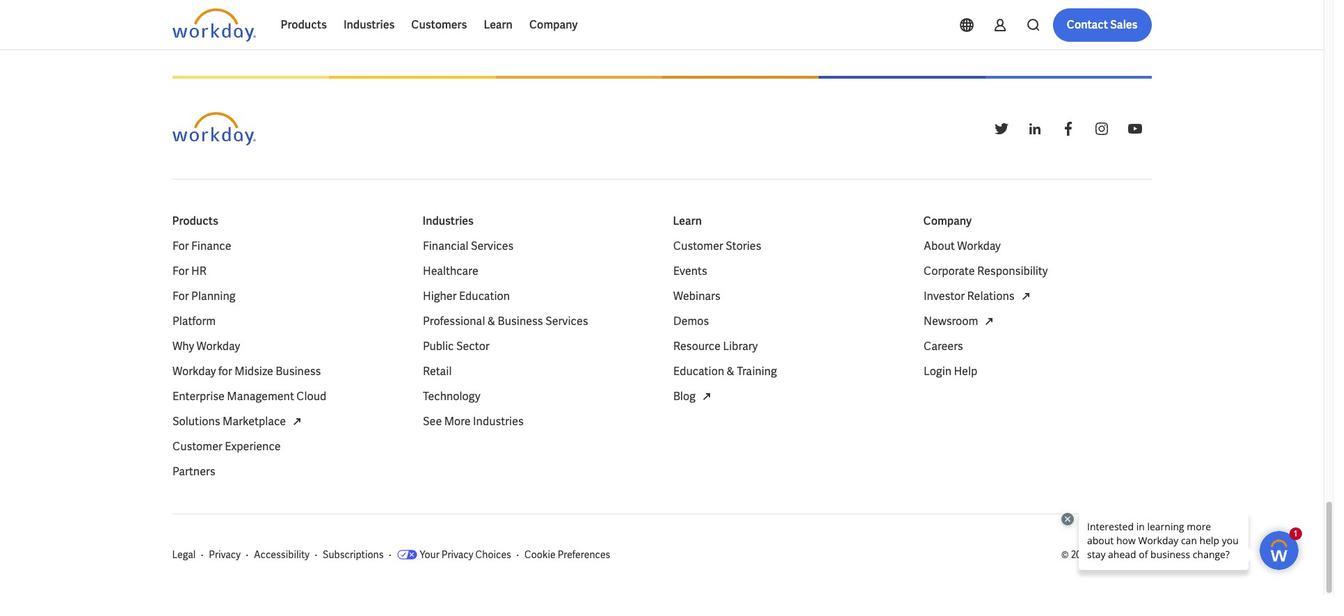 Task type: vqa. For each thing, say whether or not it's contained in the screenshot.
improving
no



Task type: locate. For each thing, give the bounding box(es) containing it.
0 vertical spatial education
[[459, 289, 510, 304]]

list for products
[[172, 238, 401, 480]]

2 go to the homepage image from the top
[[172, 112, 256, 146]]

1 vertical spatial products
[[172, 214, 218, 228]]

1 vertical spatial opens in a new tab image
[[289, 414, 305, 430]]

0 vertical spatial industries
[[344, 17, 395, 32]]

1 horizontal spatial opens in a new tab image
[[981, 313, 998, 330]]

0 vertical spatial go to the homepage image
[[172, 8, 256, 42]]

2 list from the left
[[423, 238, 651, 430]]

1 go to the homepage image from the top
[[172, 8, 256, 42]]

1 for from the top
[[172, 239, 189, 253]]

0 vertical spatial services
[[471, 239, 514, 253]]

opens in a new tab image down responsibility
[[1018, 288, 1034, 305]]

business
[[498, 314, 543, 329], [275, 364, 321, 379]]

solutions marketplace
[[172, 414, 286, 429]]

business up cloud
[[275, 364, 321, 379]]

preferences
[[558, 549, 611, 561]]

events link
[[673, 263, 707, 280]]

1 list from the left
[[172, 238, 401, 480]]

workday,
[[1095, 549, 1134, 561]]

0 horizontal spatial products
[[172, 214, 218, 228]]

opens in a new tab image down cloud
[[289, 414, 305, 430]]

why
[[172, 339, 194, 354]]

learn left company dropdown button
[[484, 17, 513, 32]]

go to the homepage image
[[172, 8, 256, 42], [172, 112, 256, 146]]

industries inside "dropdown button"
[[344, 17, 395, 32]]

list for industries
[[423, 238, 651, 430]]

& left training
[[727, 364, 735, 379]]

3 for from the top
[[172, 289, 189, 304]]

education up professional & business services
[[459, 289, 510, 304]]

accessibility link
[[254, 548, 310, 562]]

© 2023 workday, inc.
[[1062, 549, 1152, 561]]

education & training link
[[673, 363, 777, 380]]

2 for from the top
[[172, 264, 189, 279]]

webinars link
[[673, 288, 721, 305]]

investor relations
[[924, 289, 1015, 304]]

1 vertical spatial education
[[673, 364, 724, 379]]

enterprise
[[172, 389, 224, 404]]

1 vertical spatial company
[[924, 214, 972, 228]]

1 horizontal spatial &
[[727, 364, 735, 379]]

for left hr
[[172, 264, 189, 279]]

privacy right your
[[442, 549, 474, 561]]

industries button
[[335, 8, 403, 42]]

4 list from the left
[[924, 238, 1152, 380]]

about
[[924, 239, 955, 253]]

list containing financial services
[[423, 238, 651, 430]]

1 horizontal spatial company
[[924, 214, 972, 228]]

customer down solutions
[[172, 439, 222, 454]]

education
[[459, 289, 510, 304], [673, 364, 724, 379]]

platform link
[[172, 313, 215, 330]]

0 vertical spatial business
[[498, 314, 543, 329]]

2 vertical spatial industries
[[473, 414, 524, 429]]

0 vertical spatial opens in a new tab image
[[981, 313, 998, 330]]

©
[[1062, 549, 1069, 561]]

industries right more at bottom left
[[473, 414, 524, 429]]

0 vertical spatial learn
[[484, 17, 513, 32]]

investor relations link
[[924, 288, 1034, 305]]

go to facebook image
[[1060, 121, 1077, 137]]

opens in a new tab image down relations
[[981, 313, 998, 330]]

accessibility
[[254, 549, 310, 561]]

public sector
[[423, 339, 489, 354]]

workday up enterprise
[[172, 364, 216, 379]]

business down higher education link
[[498, 314, 543, 329]]

1 horizontal spatial opens in a new tab image
[[1018, 288, 1034, 305]]

1 vertical spatial workday
[[196, 339, 240, 354]]

2023
[[1072, 549, 1093, 561]]

for up for hr
[[172, 239, 189, 253]]

privacy
[[209, 549, 241, 561], [442, 549, 474, 561]]

opens in a new tab image right 'blog'
[[698, 388, 715, 405]]

list
[[172, 238, 401, 480], [423, 238, 651, 430], [673, 238, 902, 405], [924, 238, 1152, 380]]

corporate responsibility
[[924, 264, 1048, 279]]

list for learn
[[673, 238, 902, 405]]

0 horizontal spatial business
[[275, 364, 321, 379]]

professional & business services
[[423, 314, 588, 329]]

1 horizontal spatial products
[[281, 17, 327, 32]]

0 horizontal spatial opens in a new tab image
[[698, 388, 715, 405]]

relations
[[967, 289, 1015, 304]]

education down resource
[[673, 364, 724, 379]]

workday for about workday
[[957, 239, 1001, 253]]

learn up customer stories
[[673, 214, 702, 228]]

1 vertical spatial services
[[545, 314, 588, 329]]

list containing for finance
[[172, 238, 401, 480]]

customer inside customer stories link
[[673, 239, 723, 253]]

management
[[227, 389, 294, 404]]

for
[[172, 239, 189, 253], [172, 264, 189, 279], [172, 289, 189, 304]]

3 list from the left
[[673, 238, 902, 405]]

opens in a new tab image
[[1018, 288, 1034, 305], [698, 388, 715, 405]]

0 vertical spatial &
[[487, 314, 495, 329]]

0 horizontal spatial customer
[[172, 439, 222, 454]]

1 vertical spatial customer
[[172, 439, 222, 454]]

0 horizontal spatial &
[[487, 314, 495, 329]]

1 vertical spatial go to the homepage image
[[172, 112, 256, 146]]

go to youtube image
[[1127, 121, 1144, 137]]

0 horizontal spatial privacy
[[209, 549, 241, 561]]

blog
[[673, 389, 696, 404]]

workday inside why workday link
[[196, 339, 240, 354]]

library
[[723, 339, 758, 354]]

customer inside customer experience link
[[172, 439, 222, 454]]

1 vertical spatial industries
[[423, 214, 474, 228]]

your privacy choices
[[420, 549, 512, 561]]

opens in a new tab image for blog
[[698, 388, 715, 405]]

1 vertical spatial learn
[[673, 214, 702, 228]]

0 vertical spatial products
[[281, 17, 327, 32]]

planning
[[191, 289, 235, 304]]

resource library link
[[673, 338, 758, 355]]

opens in a new tab image
[[981, 313, 998, 330], [289, 414, 305, 430]]

products inside dropdown button
[[281, 17, 327, 32]]

company inside dropdown button
[[530, 17, 578, 32]]

financial services
[[423, 239, 514, 253]]

2 vertical spatial for
[[172, 289, 189, 304]]

customer for customer stories
[[673, 239, 723, 253]]

products up for finance
[[172, 214, 218, 228]]

workday
[[957, 239, 1001, 253], [196, 339, 240, 354], [172, 364, 216, 379]]

1 horizontal spatial business
[[498, 314, 543, 329]]

industries down lifestyle image
[[344, 17, 395, 32]]

0 vertical spatial opens in a new tab image
[[1018, 288, 1034, 305]]

list containing about workday
[[924, 238, 1152, 380]]

stories
[[726, 239, 761, 253]]

1 horizontal spatial learn
[[673, 214, 702, 228]]

company right learn "dropdown button"
[[530, 17, 578, 32]]

1 vertical spatial &
[[727, 364, 735, 379]]

1 privacy from the left
[[209, 549, 241, 561]]

contact
[[1067, 17, 1109, 32]]

company
[[530, 17, 578, 32], [924, 214, 972, 228]]

workday up corporate responsibility
[[957, 239, 1001, 253]]

for finance link
[[172, 238, 231, 255]]

0 vertical spatial for
[[172, 239, 189, 253]]

technology link
[[423, 388, 480, 405]]

workday for midsize business
[[172, 364, 321, 379]]

0 vertical spatial customer
[[673, 239, 723, 253]]

careers link
[[924, 338, 963, 355]]

privacy image
[[397, 550, 417, 560]]

help
[[954, 364, 978, 379]]

& for education
[[727, 364, 735, 379]]

newsroom link
[[924, 313, 998, 330]]

demos
[[673, 314, 709, 329]]

workday inside about workday link
[[957, 239, 1001, 253]]

customer up events
[[673, 239, 723, 253]]

opens in a new tab image for newsroom
[[981, 313, 998, 330]]

products left the industries "dropdown button"
[[281, 17, 327, 32]]

financial
[[423, 239, 468, 253]]

about workday link
[[924, 238, 1001, 255]]

professional & business services link
[[423, 313, 588, 330]]

resource
[[673, 339, 721, 354]]

1 horizontal spatial privacy
[[442, 549, 474, 561]]

go to instagram image
[[1094, 121, 1110, 137]]

2 vertical spatial workday
[[172, 364, 216, 379]]

midsize
[[234, 364, 273, 379]]

1 vertical spatial for
[[172, 264, 189, 279]]

0 vertical spatial workday
[[957, 239, 1001, 253]]

sector
[[456, 339, 489, 354]]

0 horizontal spatial opens in a new tab image
[[289, 414, 305, 430]]

2 privacy from the left
[[442, 549, 474, 561]]

for planning
[[172, 289, 235, 304]]

workday up the for
[[196, 339, 240, 354]]

privacy right the legal 'link'
[[209, 549, 241, 561]]

list containing customer stories
[[673, 238, 902, 405]]

for down for hr link
[[172, 289, 189, 304]]

your
[[420, 549, 440, 561]]

industries up financial
[[423, 214, 474, 228]]

& up the sector
[[487, 314, 495, 329]]

cookie
[[525, 549, 556, 561]]

login help link
[[924, 363, 978, 380]]

contact sales link
[[1053, 8, 1152, 42]]

why workday
[[172, 339, 240, 354]]

your privacy choices link
[[397, 548, 512, 562]]

1 vertical spatial opens in a new tab image
[[698, 388, 715, 405]]

0 horizontal spatial company
[[530, 17, 578, 32]]

company up about
[[924, 214, 972, 228]]

inc.
[[1136, 549, 1152, 561]]

1 horizontal spatial customer
[[673, 239, 723, 253]]

partners link
[[172, 464, 215, 480]]

&
[[487, 314, 495, 329], [727, 364, 735, 379]]

blog link
[[673, 388, 715, 405]]

professional
[[423, 314, 485, 329]]

customer stories link
[[673, 238, 761, 255]]

0 horizontal spatial learn
[[484, 17, 513, 32]]

0 vertical spatial company
[[530, 17, 578, 32]]

customer for customer experience
[[172, 439, 222, 454]]

learn
[[484, 17, 513, 32], [673, 214, 702, 228]]

financial services link
[[423, 238, 514, 255]]



Task type: describe. For each thing, give the bounding box(es) containing it.
workday for why workday
[[196, 339, 240, 354]]

cloud
[[296, 389, 326, 404]]

about workday
[[924, 239, 1001, 253]]

see
[[423, 414, 442, 429]]

experience
[[225, 439, 281, 454]]

healthcare link
[[423, 263, 478, 280]]

finance
[[191, 239, 231, 253]]

login help
[[924, 364, 978, 379]]

workday inside workday for midsize business link
[[172, 364, 216, 379]]

subscriptions link
[[323, 548, 384, 562]]

careers
[[924, 339, 963, 354]]

for for for planning
[[172, 289, 189, 304]]

higher education link
[[423, 288, 510, 305]]

for for for finance
[[172, 239, 189, 253]]

for hr
[[172, 264, 206, 279]]

0 horizontal spatial services
[[471, 239, 514, 253]]

go to linkedin image
[[1027, 121, 1044, 137]]

marketplace
[[222, 414, 286, 429]]

higher
[[423, 289, 457, 304]]

investor
[[924, 289, 965, 304]]

login
[[924, 364, 952, 379]]

subscriptions
[[323, 549, 384, 561]]

products button
[[272, 8, 335, 42]]

cookie preferences
[[525, 549, 611, 561]]

training
[[737, 364, 777, 379]]

learn button
[[476, 8, 521, 42]]

opens in a new tab image for investor relations
[[1018, 288, 1034, 305]]

healthcare
[[423, 264, 478, 279]]

for planning link
[[172, 288, 235, 305]]

opens in a new tab image for solutions marketplace
[[289, 414, 305, 430]]

1 horizontal spatial services
[[545, 314, 588, 329]]

solutions
[[172, 414, 220, 429]]

customer experience link
[[172, 439, 281, 455]]

newsroom
[[924, 314, 978, 329]]

& for professional
[[487, 314, 495, 329]]

list for company
[[924, 238, 1152, 380]]

education & training
[[673, 364, 777, 379]]

customer experience
[[172, 439, 281, 454]]

cookie preferences link
[[525, 548, 611, 562]]

privacy link
[[209, 548, 241, 562]]

higher education
[[423, 289, 510, 304]]

for for for hr
[[172, 264, 189, 279]]

more
[[444, 414, 471, 429]]

0 horizontal spatial education
[[459, 289, 510, 304]]

customers button
[[403, 8, 476, 42]]

choices
[[476, 549, 512, 561]]

1 vertical spatial business
[[275, 364, 321, 379]]

sales
[[1111, 17, 1138, 32]]

enterprise management cloud
[[172, 389, 326, 404]]

company button
[[521, 8, 586, 42]]

retail link
[[423, 363, 452, 380]]

contact sales
[[1067, 17, 1138, 32]]

go to twitter image
[[993, 121, 1010, 137]]

1 horizontal spatial education
[[673, 364, 724, 379]]

events
[[673, 264, 707, 279]]

workday for midsize business link
[[172, 363, 321, 380]]

solutions marketplace link
[[172, 414, 305, 430]]

customers
[[412, 17, 467, 32]]

platform
[[172, 314, 215, 329]]

demos link
[[673, 313, 709, 330]]

see more industries link
[[423, 414, 524, 430]]

for hr link
[[172, 263, 206, 280]]

enterprise management cloud link
[[172, 388, 326, 405]]

legal
[[172, 549, 196, 561]]

hr
[[191, 264, 206, 279]]

partners
[[172, 464, 215, 479]]

see more industries
[[423, 414, 524, 429]]

learn inside "dropdown button"
[[484, 17, 513, 32]]

resource library
[[673, 339, 758, 354]]

corporate responsibility link
[[924, 263, 1048, 280]]

webinars
[[673, 289, 721, 304]]

public sector link
[[423, 338, 489, 355]]

corporate
[[924, 264, 975, 279]]

customer stories
[[673, 239, 761, 253]]

retail
[[423, 364, 452, 379]]

for finance
[[172, 239, 231, 253]]

for
[[218, 364, 232, 379]]

lifestyle image image
[[172, 0, 651, 9]]

responsibility
[[977, 264, 1048, 279]]

technology
[[423, 389, 480, 404]]

public
[[423, 339, 454, 354]]



